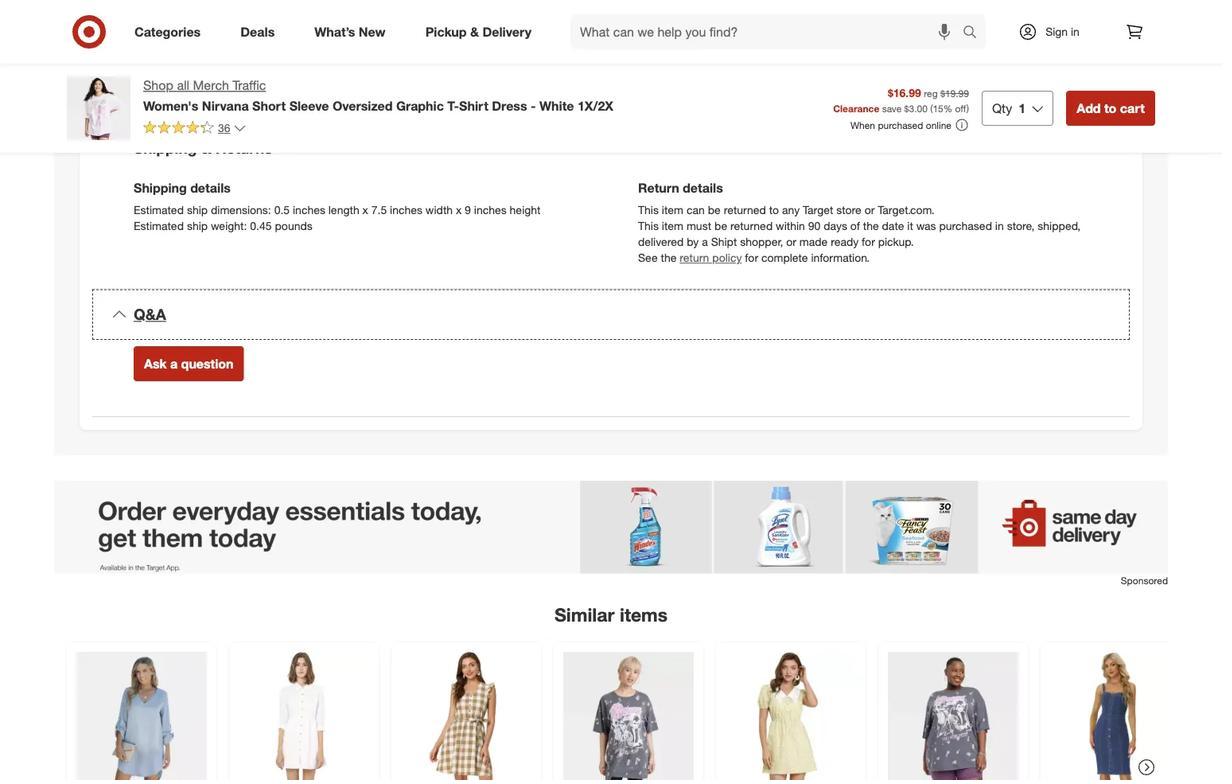 Task type: vqa. For each thing, say whether or not it's contained in the screenshot.
dimensions:
yes



Task type: locate. For each thing, give the bounding box(es) containing it.
shipping & returns
[[134, 139, 273, 157]]

if the item details above aren't accurate or complete, we want to know about it. report incorrect product info.
[[134, 85, 677, 99]]

shipping inside dropdown button
[[134, 139, 197, 157]]

online
[[926, 119, 952, 131]]

1 horizontal spatial x
[[456, 203, 462, 217]]

items
[[620, 604, 668, 626]]

sponsored
[[1121, 575, 1168, 587]]

allegra k women's sweetheart neckline straps sleeveless button down denim dresses blue large image
[[1051, 652, 1181, 780]]

1 vertical spatial for
[[745, 251, 759, 265]]

1 horizontal spatial &
[[470, 24, 479, 39]]

in
[[1071, 25, 1080, 39], [204, 33, 212, 47], [996, 219, 1004, 233]]

purchased right was
[[940, 219, 993, 233]]

1 vertical spatial &
[[201, 139, 211, 157]]

1 vertical spatial a
[[170, 356, 178, 371]]

a right by
[[702, 235, 708, 249]]

sign in link
[[1005, 14, 1105, 49]]

search
[[956, 26, 994, 41]]

in right sign at top
[[1071, 25, 1080, 39]]

purchased down $
[[878, 119, 924, 131]]

& for pickup
[[470, 24, 479, 39]]

&
[[470, 24, 479, 39], [201, 139, 211, 157]]

1 vertical spatial purchased
[[940, 219, 993, 233]]

1 vertical spatial this
[[638, 219, 659, 233]]

x left '7.5'
[[363, 203, 368, 217]]

1 horizontal spatial for
[[862, 235, 875, 249]]

this up delivered
[[638, 219, 659, 233]]

origin
[[134, 33, 166, 47]]

incorrect
[[567, 85, 611, 99]]

ship left weight: at the top left
[[187, 219, 208, 233]]

details up dimensions:
[[190, 180, 231, 196]]

0 horizontal spatial x
[[363, 203, 368, 217]]

& right pickup
[[470, 24, 479, 39]]

purchased
[[878, 119, 924, 131], [940, 219, 993, 233]]

15
[[933, 102, 944, 114]]

info.
[[656, 85, 677, 99]]

delivered
[[638, 235, 684, 249]]

women's david bowie short sleeve graphic t-shirt dress - gray image
[[564, 652, 694, 780]]

pickup & delivery
[[426, 24, 532, 39]]

reg
[[924, 87, 938, 99]]

1 horizontal spatial to
[[769, 203, 779, 217]]

details inside shipping details estimated ship dimensions: 0.5 inches length x 7.5 inches width x 9 inches height estimated ship weight: 0.45 pounds
[[190, 180, 231, 196]]

2 vertical spatial or
[[787, 235, 797, 249]]

to
[[443, 85, 453, 99], [1105, 100, 1117, 116], [769, 203, 779, 217]]

ship left dimensions:
[[187, 203, 208, 217]]

women's
[[143, 98, 199, 113]]

0 horizontal spatial in
[[204, 33, 212, 47]]

What can we help you find? suggestions appear below search field
[[571, 14, 967, 49]]

any
[[782, 203, 800, 217]]

allegra k women's floral embroidered contrast collar elastic waist dress yellow medium image
[[726, 652, 856, 780]]

to right add
[[1105, 100, 1117, 116]]

2 estimated from the top
[[134, 219, 184, 233]]

q&a
[[134, 305, 166, 323]]

0 vertical spatial or
[[333, 85, 343, 99]]

shopper,
[[740, 235, 783, 249]]

returned
[[724, 203, 766, 217], [731, 219, 773, 233]]

1 inches from the left
[[293, 203, 325, 217]]

36 link
[[143, 120, 246, 138]]

0 vertical spatial shipping
[[134, 139, 197, 157]]

2 horizontal spatial in
[[1071, 25, 1080, 39]]

0 horizontal spatial for
[[745, 251, 759, 265]]

shipping inside shipping details estimated ship dimensions: 0.5 inches length x 7.5 inches width x 9 inches height estimated ship weight: 0.45 pounds
[[134, 180, 187, 196]]

2 inches from the left
[[390, 203, 423, 217]]

this
[[638, 203, 659, 217], [638, 219, 659, 233]]

store,
[[1007, 219, 1035, 233]]

0 horizontal spatial &
[[201, 139, 211, 157]]

1 vertical spatial shipping
[[134, 180, 187, 196]]

return
[[638, 180, 679, 196]]

and
[[260, 33, 279, 47]]

1 shipping from the top
[[134, 139, 197, 157]]

shipping & returns button
[[92, 123, 1130, 174]]

$16.99 reg $19.99 clearance save $ 3.00 ( 15 % off )
[[833, 86, 969, 114]]

for right "ready"
[[862, 235, 875, 249]]

details inside return details this item can be returned to any target store or target.com. this item must be returned within 90 days of the date it was purchased in store, shipped, delivered by a shipt shopper, or made ready for pickup. see the return policy for complete information.
[[683, 180, 723, 196]]

0 vertical spatial ship
[[187, 203, 208, 217]]

item up delivered
[[662, 219, 684, 233]]

shirt
[[459, 98, 489, 113]]

the
[[215, 33, 231, 47], [143, 85, 159, 99], [863, 219, 879, 233], [661, 251, 677, 265]]

2 horizontal spatial inches
[[474, 203, 507, 217]]

0 vertical spatial &
[[470, 24, 479, 39]]

0 vertical spatial a
[[702, 235, 708, 249]]

1 horizontal spatial in
[[996, 219, 1004, 233]]

advertisement region
[[54, 481, 1168, 574]]

or down within
[[787, 235, 797, 249]]

pickup
[[426, 24, 467, 39]]

graphic
[[396, 98, 444, 113]]

& inside dropdown button
[[201, 139, 211, 157]]

2 horizontal spatial to
[[1105, 100, 1117, 116]]

1 vertical spatial estimated
[[134, 219, 184, 233]]

0 horizontal spatial to
[[443, 85, 453, 99]]

details
[[187, 85, 219, 99], [190, 180, 231, 196], [683, 180, 723, 196]]

& down 36 link
[[201, 139, 211, 157]]

search button
[[956, 14, 994, 53]]

item left can
[[662, 203, 684, 217]]

what's new link
[[301, 14, 406, 49]]

be up the shipt
[[715, 219, 728, 233]]

to right want
[[443, 85, 453, 99]]

dress
[[492, 98, 527, 113]]

inches right 9
[[474, 203, 507, 217]]

a right ask
[[170, 356, 178, 371]]

0 vertical spatial estimated
[[134, 203, 184, 217]]

can
[[687, 203, 705, 217]]

x
[[363, 203, 368, 217], [456, 203, 462, 217]]

item right if
[[162, 85, 184, 99]]

be
[[708, 203, 721, 217], [715, 219, 728, 233]]

item
[[162, 85, 184, 99], [662, 203, 684, 217], [662, 219, 684, 233]]

made
[[172, 33, 201, 47]]

1 estimated from the top
[[134, 203, 184, 217]]

0 vertical spatial be
[[708, 203, 721, 217]]

origin : made in the usa and imported
[[134, 33, 328, 47]]

0 vertical spatial for
[[862, 235, 875, 249]]

this down return
[[638, 203, 659, 217]]

ask
[[144, 356, 167, 371]]

shipping down 36 link
[[134, 139, 197, 157]]

1 vertical spatial be
[[715, 219, 728, 233]]

shipping down 'shipping & returns'
[[134, 180, 187, 196]]

0 horizontal spatial or
[[333, 85, 343, 99]]

$19.99
[[941, 87, 969, 99]]

policy
[[713, 251, 742, 265]]

x left 9
[[456, 203, 462, 217]]

return
[[680, 251, 709, 265]]

3 inches from the left
[[474, 203, 507, 217]]

it.
[[517, 85, 526, 99]]

clearance
[[833, 102, 880, 114]]

information.
[[811, 251, 870, 265]]

date
[[882, 219, 905, 233]]

the down delivered
[[661, 251, 677, 265]]

1 vertical spatial to
[[1105, 100, 1117, 116]]

merch
[[193, 78, 229, 93]]

9
[[465, 203, 471, 217]]

inches right '7.5'
[[390, 203, 423, 217]]

qty
[[992, 100, 1013, 116]]

cart
[[1121, 100, 1145, 116]]

estimated left weight: at the top left
[[134, 219, 184, 233]]

sleeve
[[289, 98, 329, 113]]

2 vertical spatial to
[[769, 203, 779, 217]]

or right store
[[865, 203, 875, 217]]

details up can
[[683, 180, 723, 196]]

or right the accurate
[[333, 85, 343, 99]]

estimated down 'shipping & returns'
[[134, 203, 184, 217]]

1 vertical spatial or
[[865, 203, 875, 217]]

estimated
[[134, 203, 184, 217], [134, 219, 184, 233]]

be right can
[[708, 203, 721, 217]]

a
[[702, 235, 708, 249], [170, 356, 178, 371]]

shipping for shipping & returns
[[134, 139, 197, 157]]

in left store,
[[996, 219, 1004, 233]]

1 horizontal spatial purchased
[[940, 219, 993, 233]]

traffic
[[233, 78, 266, 93]]

1 horizontal spatial a
[[702, 235, 708, 249]]

what's
[[315, 24, 355, 39]]

a inside return details this item can be returned to any target store or target.com. this item must be returned within 90 days of the date it was purchased in store, shipped, delivered by a shipt shopper, or made ready for pickup. see the return policy for complete information.
[[702, 235, 708, 249]]

1 vertical spatial ship
[[187, 219, 208, 233]]

to inside return details this item can be returned to any target store or target.com. this item must be returned within 90 days of the date it was purchased in store, shipped, delivered by a shipt shopper, or made ready for pickup. see the return policy for complete information.
[[769, 203, 779, 217]]

all
[[177, 78, 189, 93]]

inches up "pounds"
[[293, 203, 325, 217]]

0 vertical spatial this
[[638, 203, 659, 217]]

height
[[510, 203, 541, 217]]

1 vertical spatial item
[[662, 203, 684, 217]]

1 horizontal spatial inches
[[390, 203, 423, 217]]

report incorrect product info. button
[[529, 84, 677, 100]]

0 horizontal spatial purchased
[[878, 119, 924, 131]]

the right of
[[863, 219, 879, 233]]

2 horizontal spatial or
[[865, 203, 875, 217]]

for down shopper,
[[745, 251, 759, 265]]

0 horizontal spatial a
[[170, 356, 178, 371]]

details for shipping
[[190, 180, 231, 196]]

2 shipping from the top
[[134, 180, 187, 196]]

product
[[614, 85, 653, 99]]

shop all merch traffic women's nirvana short sleeve oversized graphic t-shirt dress - white 1x/2x
[[143, 78, 614, 113]]

0 horizontal spatial inches
[[293, 203, 325, 217]]

in right made
[[204, 33, 212, 47]]

image of women's nirvana short sleeve oversized graphic t-shirt dress - white 1x/2x image
[[67, 76, 131, 140]]

to left any at the top right of the page
[[769, 203, 779, 217]]

add
[[1077, 100, 1101, 116]]

1 vertical spatial returned
[[731, 219, 773, 233]]

%
[[944, 102, 953, 114]]

add to cart button
[[1067, 91, 1156, 126]]



Task type: describe. For each thing, give the bounding box(es) containing it.
90
[[808, 219, 821, 233]]

about
[[485, 85, 514, 99]]

question
[[181, 356, 234, 371]]

2 ship from the top
[[187, 219, 208, 233]]

0 vertical spatial returned
[[724, 203, 766, 217]]

categories
[[135, 24, 201, 39]]

similar items
[[555, 604, 668, 626]]

sign in
[[1046, 25, 1080, 39]]

what's new
[[315, 24, 386, 39]]

shipt
[[711, 235, 737, 249]]

0 vertical spatial purchased
[[878, 119, 924, 131]]

if
[[134, 85, 140, 99]]

2 vertical spatial item
[[662, 219, 684, 233]]

& for shipping
[[201, 139, 211, 157]]

1 horizontal spatial or
[[787, 235, 797, 249]]

we
[[398, 85, 413, 99]]

returns
[[216, 139, 273, 157]]

)
[[967, 102, 969, 114]]

see
[[638, 251, 658, 265]]

36
[[218, 121, 230, 135]]

1 ship from the top
[[187, 203, 208, 217]]

made
[[800, 235, 828, 249]]

2 this from the top
[[638, 219, 659, 233]]

by
[[687, 235, 699, 249]]

usa
[[234, 33, 257, 47]]

0 vertical spatial to
[[443, 85, 453, 99]]

3.00
[[909, 102, 928, 114]]

similar items region
[[54, 481, 1191, 780]]

$
[[905, 102, 909, 114]]

sign
[[1046, 25, 1068, 39]]

new
[[359, 24, 386, 39]]

add to cart
[[1077, 100, 1145, 116]]

dimensions:
[[211, 203, 271, 217]]

1 this from the top
[[638, 203, 659, 217]]

pickup.
[[878, 235, 914, 249]]

target
[[803, 203, 834, 217]]

of
[[851, 219, 860, 233]]

details for return
[[683, 180, 723, 196]]

delivery
[[483, 24, 532, 39]]

want
[[416, 85, 440, 99]]

off
[[956, 102, 967, 114]]

nirvana
[[202, 98, 249, 113]]

shop
[[143, 78, 173, 93]]

above
[[223, 85, 253, 99]]

women's david bowie short sleeve oversized graphic t-shirt dress - gray 1x/2x image
[[888, 652, 1019, 780]]

to inside button
[[1105, 100, 1117, 116]]

0.5
[[274, 203, 290, 217]]

when
[[851, 119, 876, 131]]

purchased inside return details this item can be returned to any target store or target.com. this item must be returned within 90 days of the date it was purchased in store, shipped, delivered by a shipt shopper, or made ready for pickup. see the return policy for complete information.
[[940, 219, 993, 233]]

shipping details estimated ship dimensions: 0.5 inches length x 7.5 inches width x 9 inches height estimated ship weight: 0.45 pounds
[[134, 180, 541, 233]]

:
[[166, 33, 169, 47]]

in inside sign in link
[[1071, 25, 1080, 39]]

-
[[531, 98, 536, 113]]

short
[[252, 98, 286, 113]]

know
[[456, 85, 482, 99]]

aren't
[[256, 85, 283, 99]]

must
[[687, 219, 712, 233]]

when purchased online
[[851, 119, 952, 131]]

q&a button
[[92, 289, 1130, 340]]

pounds
[[275, 219, 313, 233]]

2 x from the left
[[456, 203, 462, 217]]

the left usa
[[215, 33, 231, 47]]

a inside button
[[170, 356, 178, 371]]

oversized
[[333, 98, 393, 113]]

t-
[[448, 98, 459, 113]]

weight:
[[211, 219, 247, 233]]

return details this item can be returned to any target store or target.com. this item must be returned within 90 days of the date it was purchased in store, shipped, delivered by a shipt shopper, or made ready for pickup. see the return policy for complete information.
[[638, 180, 1081, 265]]

return policy link
[[680, 251, 742, 265]]

the right if
[[143, 85, 159, 99]]

it
[[908, 219, 914, 233]]

target.com.
[[878, 203, 935, 217]]

report
[[529, 85, 563, 99]]

categories link
[[121, 14, 221, 49]]

in inside return details this item can be returned to any target store or target.com. this item must be returned within 90 days of the date it was purchased in store, shipped, delivered by a shipt shopper, or made ready for pickup. see the return policy for complete information.
[[996, 219, 1004, 233]]

allegra k women's 3/4 sleeve button front flare mini shirt dress white x-small image
[[239, 652, 369, 780]]

women's stonewash denim v-neck mini dress - cupshe-xs-light blue image
[[76, 652, 207, 780]]

complete
[[762, 251, 808, 265]]

details left above
[[187, 85, 219, 99]]

(
[[931, 102, 933, 114]]

length
[[329, 203, 360, 217]]

shipping for shipping details estimated ship dimensions: 0.5 inches length x 7.5 inches width x 9 inches height estimated ship weight: 0.45 pounds
[[134, 180, 187, 196]]

shipped,
[[1038, 219, 1081, 233]]

1
[[1019, 100, 1026, 116]]

store
[[837, 203, 862, 217]]

white
[[540, 98, 574, 113]]

allegra k women's casual ruffled sleeve a-line vintage gingham check sundress brown medium image
[[401, 652, 532, 780]]

save
[[882, 102, 902, 114]]

1 x from the left
[[363, 203, 368, 217]]

was
[[917, 219, 936, 233]]

accurate
[[286, 85, 330, 99]]

complete,
[[346, 85, 395, 99]]

deals link
[[227, 14, 295, 49]]

0 vertical spatial item
[[162, 85, 184, 99]]

1x/2x
[[578, 98, 614, 113]]



